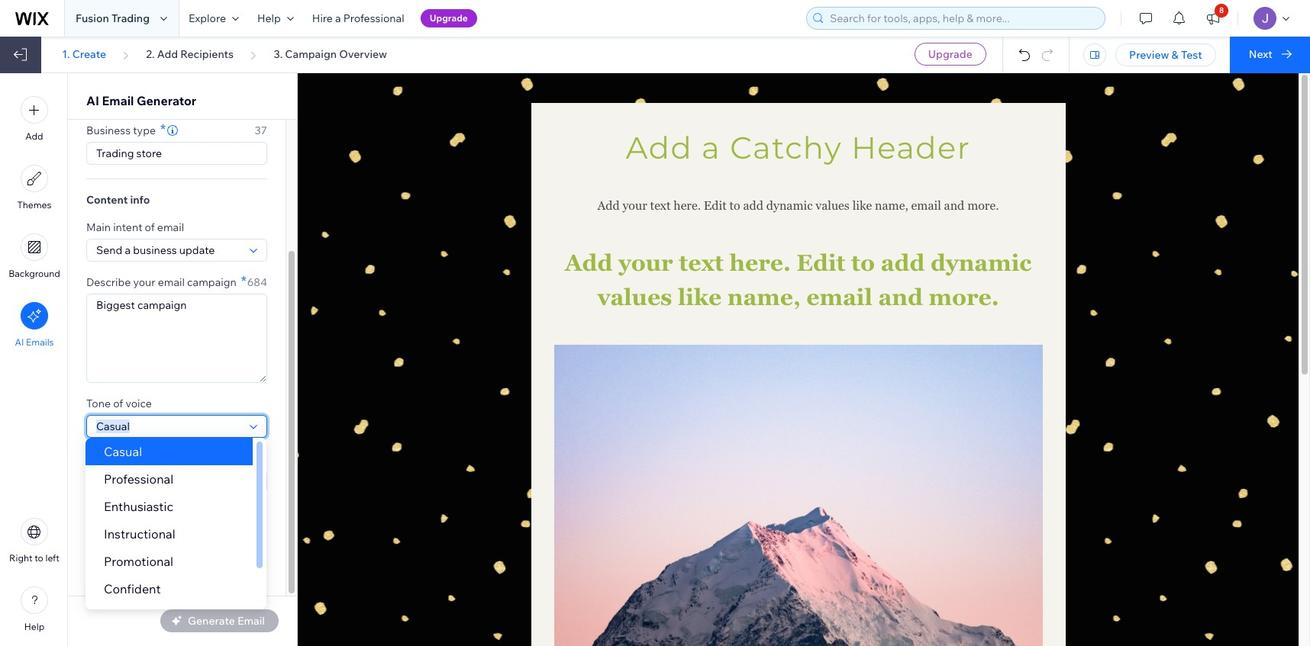 Task type: locate. For each thing, give the bounding box(es) containing it.
the
[[226, 507, 241, 519], [125, 532, 139, 544], [97, 544, 111, 555], [86, 567, 100, 578]]

open
[[86, 520, 110, 531], [231, 532, 255, 544]]

1 horizontal spatial and
[[879, 284, 923, 311]]

1 horizontal spatial dynamic
[[931, 250, 1032, 277]]

1 horizontal spatial like
[[853, 199, 872, 213]]

1 horizontal spatial *
[[241, 273, 247, 290]]

ai inside by continuing, you agree to both the open ai and unsplash terms
[[112, 520, 122, 531]]

explore
[[189, 11, 226, 25]]

0 horizontal spatial a
[[335, 11, 341, 25]]

1 vertical spatial upgrade
[[929, 47, 973, 61]]

more.
[[968, 199, 999, 213], [929, 284, 1000, 311]]

trading
[[111, 11, 150, 25]]

* left 684
[[241, 273, 247, 290]]

text
[[650, 199, 671, 213], [679, 250, 724, 277]]

Business type field
[[92, 143, 262, 164]]

open down not
[[231, 532, 255, 544]]

add inside the add your text here. edit to add dynamic values like name, email and more.
[[881, 250, 925, 277]]

help down right to left
[[24, 622, 44, 633]]

1 vertical spatial here.
[[730, 250, 791, 277]]

describe
[[86, 276, 131, 289]]

0 vertical spatial here.
[[674, 199, 701, 213]]

of right intent
[[145, 221, 155, 234]]

1 vertical spatial help
[[24, 622, 44, 633]]

open ai link
[[86, 519, 122, 532]]

ai up business
[[86, 93, 99, 108]]

like inside the add your text here. edit to add dynamic values like name, email and more.
[[678, 284, 722, 311]]

a right hire
[[335, 11, 341, 25]]

generated
[[172, 532, 217, 544]]

the right for
[[125, 532, 139, 544]]

0 vertical spatial upgrade
[[430, 12, 468, 24]]

to
[[730, 199, 741, 213], [852, 250, 875, 277], [194, 507, 202, 519], [35, 553, 43, 564], [234, 555, 242, 567]]

1 vertical spatial dynamic
[[931, 250, 1032, 277]]

advance
[[152, 555, 188, 567]]

0 vertical spatial text
[[650, 199, 671, 213]]

0 horizontal spatial open
[[86, 520, 110, 531]]

1 vertical spatial professional
[[104, 472, 174, 487]]

1 horizontal spatial of
[[145, 221, 155, 234]]

emails
[[26, 337, 54, 348]]

enthusiastic
[[104, 500, 173, 515]]

2. add recipients link
[[146, 47, 234, 61]]

1 vertical spatial of
[[113, 397, 123, 411]]

the inside by continuing, you agree to both the open ai and unsplash terms
[[226, 507, 241, 519]]

edit
[[704, 199, 727, 213], [797, 250, 846, 277]]

0 horizontal spatial name,
[[728, 284, 801, 311]]

header
[[852, 129, 971, 167]]

help up 3.
[[257, 11, 281, 25]]

0 horizontal spatial values
[[598, 284, 672, 311]]

help button
[[248, 0, 303, 37], [21, 587, 48, 633]]

1 vertical spatial add
[[881, 250, 925, 277]]

3.
[[274, 47, 283, 61]]

ai up for
[[112, 520, 122, 531]]

add inside the add your text here. edit to add dynamic values like name, email and more.
[[565, 250, 613, 277]]

1 horizontal spatial add
[[881, 250, 925, 277]]

0 horizontal spatial help button
[[21, 587, 48, 633]]

1 horizontal spatial edit
[[797, 250, 846, 277]]

help button up 3.
[[248, 0, 303, 37]]

email inside the add your text here. edit to add dynamic values like name, email and more.
[[807, 284, 873, 311]]

verify
[[116, 555, 140, 567]]

&
[[1172, 48, 1179, 62]]

0 vertical spatial and
[[945, 199, 965, 213]]

* right "type"
[[160, 121, 166, 138]]

add your text here. edit to add dynamic values like name, email and more.
[[598, 199, 999, 213], [565, 250, 1038, 311]]

values
[[816, 199, 850, 213], [598, 284, 672, 311]]

8 button
[[1197, 0, 1231, 37]]

terms
[[183, 520, 208, 531]]

your inside '. wix is not liable for the results generated by open ai or the images sourced from unsplash, so please verify in advance your right to use the content.'
[[190, 555, 209, 567]]

1 vertical spatial a
[[702, 129, 721, 167]]

0 horizontal spatial like
[[678, 284, 722, 311]]

right
[[9, 553, 33, 564]]

1 vertical spatial more.
[[929, 284, 1000, 311]]

fusion
[[76, 11, 109, 25]]

1 vertical spatial and
[[879, 284, 923, 311]]

email left length
[[86, 452, 114, 466]]

*
[[160, 121, 166, 138], [241, 273, 247, 290]]

1 vertical spatial values
[[598, 284, 672, 311]]

email up business type *
[[102, 93, 134, 108]]

email
[[102, 93, 134, 108], [86, 452, 114, 466]]

1 vertical spatial *
[[241, 273, 247, 290]]

0 vertical spatial of
[[145, 221, 155, 234]]

1 horizontal spatial name,
[[875, 199, 909, 213]]

results
[[141, 532, 170, 544]]

ai up use
[[257, 532, 267, 544]]

1 vertical spatial like
[[678, 284, 722, 311]]

0 vertical spatial upgrade button
[[421, 9, 477, 27]]

help button down right to left
[[21, 587, 48, 633]]

name, inside the add your text here. edit to add dynamic values like name, email and more.
[[728, 284, 801, 311]]

1 horizontal spatial here.
[[730, 250, 791, 277]]

right
[[211, 555, 232, 567]]

0 horizontal spatial help
[[24, 622, 44, 633]]

create
[[72, 47, 106, 61]]

1 horizontal spatial help
[[257, 11, 281, 25]]

0 horizontal spatial of
[[113, 397, 123, 411]]

1 horizontal spatial professional
[[344, 11, 405, 25]]

name,
[[875, 199, 909, 213], [728, 284, 801, 311]]

0 horizontal spatial and
[[124, 520, 140, 531]]

0 vertical spatial a
[[335, 11, 341, 25]]

unsplash terms link
[[142, 519, 208, 532]]

content info
[[86, 193, 150, 207]]

0 horizontal spatial dynamic
[[767, 199, 813, 213]]

1.
[[62, 47, 70, 61]]

0 vertical spatial add
[[744, 199, 764, 213]]

generator
[[137, 93, 197, 108]]

3. campaign overview
[[274, 47, 387, 61]]

dynamic inside the add your text here. edit to add dynamic values like name, email and more.
[[931, 250, 1032, 277]]

0 vertical spatial help
[[257, 11, 281, 25]]

0 vertical spatial more.
[[968, 199, 999, 213]]

1 horizontal spatial a
[[702, 129, 721, 167]]

here. inside the add your text here. edit to add dynamic values like name, email and more.
[[730, 250, 791, 277]]

themes
[[17, 199, 51, 211]]

the right or
[[97, 544, 111, 555]]

list box
[[86, 438, 267, 631]]

professional
[[344, 11, 405, 25], [104, 472, 174, 487]]

None field
[[92, 240, 245, 261], [92, 416, 245, 438], [92, 471, 245, 493], [92, 240, 245, 261], [92, 416, 245, 438], [92, 471, 245, 493]]

1 horizontal spatial text
[[679, 250, 724, 277]]

list box containing casual
[[86, 438, 267, 631]]

1. create link
[[62, 47, 106, 61]]

open inside by continuing, you agree to both the open ai and unsplash terms
[[86, 520, 110, 531]]

hire
[[312, 11, 333, 25]]

recipients
[[181, 47, 234, 61]]

0 vertical spatial open
[[86, 520, 110, 531]]

1 horizontal spatial upgrade button
[[915, 43, 987, 66]]

0 horizontal spatial edit
[[704, 199, 727, 213]]

2 horizontal spatial and
[[945, 199, 965, 213]]

a left catchy
[[702, 129, 721, 167]]

0 vertical spatial dynamic
[[767, 199, 813, 213]]

0 vertical spatial edit
[[704, 199, 727, 213]]

open up liable
[[86, 520, 110, 531]]

1 horizontal spatial values
[[816, 199, 850, 213]]

0 vertical spatial values
[[816, 199, 850, 213]]

0 horizontal spatial here.
[[674, 199, 701, 213]]

1 vertical spatial add your text here. edit to add dynamic values like name, email and more.
[[565, 250, 1038, 311]]

add a catchy header
[[626, 129, 971, 167]]

1 horizontal spatial open
[[231, 532, 255, 544]]

ai left emails on the left bottom of the page
[[15, 337, 24, 348]]

0 vertical spatial like
[[853, 199, 872, 213]]

preview & test button
[[1116, 44, 1217, 66]]

is
[[230, 520, 237, 531]]

1 vertical spatial edit
[[797, 250, 846, 277]]

not
[[239, 520, 253, 531]]

overview
[[339, 47, 387, 61]]

0 horizontal spatial upgrade
[[430, 12, 468, 24]]

1 vertical spatial open
[[231, 532, 255, 544]]

please
[[86, 555, 114, 567]]

add
[[744, 199, 764, 213], [881, 250, 925, 277]]

add
[[157, 47, 178, 61], [626, 129, 693, 167], [25, 131, 43, 142], [598, 199, 620, 213], [565, 250, 613, 277]]

upgrade
[[430, 12, 468, 24], [929, 47, 973, 61]]

of
[[145, 221, 155, 234], [113, 397, 123, 411]]

.
[[208, 520, 210, 531]]

professional up overview on the left top
[[344, 11, 405, 25]]

catchy
[[730, 129, 843, 167]]

and
[[945, 199, 965, 213], [879, 284, 923, 311], [124, 520, 140, 531]]

more. inside the add your text here. edit to add dynamic values like name, email and more.
[[929, 284, 1000, 311]]

upgrade for right upgrade button
[[929, 47, 973, 61]]

1 horizontal spatial upgrade
[[929, 47, 973, 61]]

1 horizontal spatial help button
[[248, 0, 303, 37]]

8
[[1220, 5, 1225, 15]]

of right tone
[[113, 397, 123, 411]]

the up is
[[226, 507, 241, 519]]

you
[[149, 507, 165, 519]]

promotional
[[104, 555, 173, 570]]

1 vertical spatial text
[[679, 250, 724, 277]]

right to left button
[[9, 519, 60, 564]]

ai emails button
[[15, 302, 54, 348]]

2 vertical spatial and
[[124, 520, 140, 531]]

1 vertical spatial name,
[[728, 284, 801, 311]]

1 vertical spatial upgrade button
[[915, 43, 987, 66]]

0 vertical spatial *
[[160, 121, 166, 138]]

like
[[853, 199, 872, 213], [678, 284, 722, 311]]

professional down length
[[104, 472, 174, 487]]

to inside the add your text here. edit to add dynamic values like name, email and more.
[[852, 250, 875, 277]]



Task type: describe. For each thing, give the bounding box(es) containing it.
hire a professional link
[[303, 0, 414, 37]]

0 vertical spatial email
[[102, 93, 134, 108]]

0 horizontal spatial *
[[160, 121, 166, 138]]

the down or
[[86, 567, 100, 578]]

1. create
[[62, 47, 106, 61]]

next button
[[1230, 37, 1311, 73]]

in
[[142, 555, 150, 567]]

main intent of email
[[86, 221, 184, 234]]

sourced
[[147, 544, 181, 555]]

type
[[133, 124, 156, 137]]

content.
[[103, 567, 138, 578]]

images
[[114, 544, 145, 555]]

to inside '. wix is not liable for the results generated by open ai or the images sourced from unsplash, so please verify in advance your right to use the content.'
[[234, 555, 242, 567]]

Search for tools, apps, help & more... field
[[826, 8, 1101, 29]]

0 vertical spatial help button
[[248, 0, 303, 37]]

preview
[[1130, 48, 1170, 62]]

confident
[[104, 582, 161, 597]]

intent
[[113, 221, 142, 234]]

your inside describe your email campaign * 684
[[133, 276, 156, 289]]

tone
[[86, 397, 111, 411]]

themes button
[[17, 165, 51, 211]]

0 horizontal spatial text
[[650, 199, 671, 213]]

. wix is not liable for the results generated by open ai or the images sourced from unsplash, so please verify in advance your right to use the content.
[[86, 520, 267, 578]]

text inside the add your text here. edit to add dynamic values like name, email and more.
[[679, 250, 724, 277]]

from
[[183, 544, 203, 555]]

by continuing, you agree to both the open ai and unsplash terms
[[86, 507, 241, 531]]

agree
[[167, 507, 191, 519]]

business type *
[[86, 121, 166, 138]]

and inside the add your text here. edit to add dynamic values like name, email and more.
[[879, 284, 923, 311]]

preview & test
[[1130, 48, 1203, 62]]

content
[[86, 193, 128, 207]]

use
[[244, 555, 260, 567]]

or
[[86, 544, 95, 555]]

campaign
[[187, 276, 237, 289]]

background button
[[8, 234, 60, 280]]

by
[[86, 507, 97, 519]]

add button
[[21, 96, 48, 142]]

684
[[247, 276, 267, 289]]

edit inside the add your text here. edit to add dynamic values like name, email and more.
[[797, 250, 846, 277]]

campaign
[[285, 47, 337, 61]]

continuing,
[[99, 507, 147, 519]]

by
[[219, 532, 229, 544]]

main
[[86, 221, 111, 234]]

right to left
[[9, 553, 60, 564]]

casual option
[[86, 438, 253, 466]]

liable
[[86, 532, 109, 544]]

1 vertical spatial help button
[[21, 587, 48, 633]]

hire a professional
[[312, 11, 405, 25]]

voice
[[126, 397, 152, 411]]

3. campaign overview link
[[274, 47, 387, 61]]

0 vertical spatial add your text here. edit to add dynamic values like name, email and more.
[[598, 199, 999, 213]]

to inside by continuing, you agree to both the open ai and unsplash terms
[[194, 507, 202, 519]]

0 horizontal spatial professional
[[104, 472, 174, 487]]

open inside '. wix is not liable for the results generated by open ai or the images sourced from unsplash, so please verify in advance your right to use the content.'
[[231, 532, 255, 544]]

your inside the add your text here. edit to add dynamic values like name, email and more.
[[619, 250, 673, 277]]

a for catchy
[[702, 129, 721, 167]]

unsplash,
[[206, 544, 247, 555]]

describe your email campaign * 684
[[86, 273, 267, 290]]

upgrade for the left upgrade button
[[430, 12, 468, 24]]

0 vertical spatial professional
[[344, 11, 405, 25]]

2. add recipients
[[146, 47, 234, 61]]

2.
[[146, 47, 155, 61]]

and inside by continuing, you agree to both the open ai and unsplash terms
[[124, 520, 140, 531]]

next
[[1249, 47, 1273, 61]]

email length
[[86, 452, 148, 466]]

tone of voice
[[86, 397, 152, 411]]

unsplash
[[142, 520, 181, 531]]

informative
[[104, 610, 169, 625]]

casual
[[104, 445, 142, 460]]

so
[[249, 544, 259, 555]]

37
[[255, 124, 267, 137]]

values inside the add your text here. edit to add dynamic values like name, email and more.
[[598, 284, 672, 311]]

fusion trading
[[76, 11, 150, 25]]

info
[[130, 193, 150, 207]]

0 horizontal spatial upgrade button
[[421, 9, 477, 27]]

instructional
[[104, 527, 175, 542]]

ai email generator
[[86, 93, 197, 108]]

both
[[204, 507, 224, 519]]

email inside describe your email campaign * 684
[[158, 276, 185, 289]]

a for professional
[[335, 11, 341, 25]]

ai emails
[[15, 337, 54, 348]]

background
[[8, 268, 60, 280]]

ai inside '. wix is not liable for the results generated by open ai or the images sourced from unsplash, so please verify in advance your right to use the content.'
[[257, 532, 267, 544]]

wix
[[212, 520, 228, 531]]

Describe your email campaign text field
[[87, 295, 267, 383]]

0 vertical spatial name,
[[875, 199, 909, 213]]

for
[[111, 532, 123, 544]]

ai inside ai emails button
[[15, 337, 24, 348]]

0 horizontal spatial add
[[744, 199, 764, 213]]

business
[[86, 124, 131, 137]]

to inside button
[[35, 553, 43, 564]]

1 vertical spatial email
[[86, 452, 114, 466]]

test
[[1182, 48, 1203, 62]]

length
[[116, 452, 148, 466]]

add inside button
[[25, 131, 43, 142]]



Task type: vqa. For each thing, say whether or not it's contained in the screenshot.
'Sidebar' element
no



